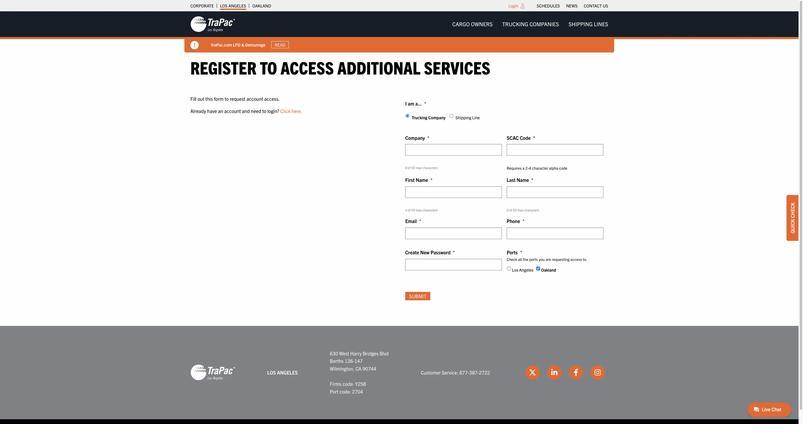 Task type: vqa. For each thing, say whether or not it's contained in the screenshot.
Trucking Companies
yes



Task type: locate. For each thing, give the bounding box(es) containing it.
0 horizontal spatial los angeles
[[220, 3, 246, 8]]

los angeles
[[220, 3, 246, 8], [512, 268, 534, 273], [267, 370, 298, 376]]

form
[[214, 96, 224, 102]]

0 of 50 max characters
[[405, 166, 438, 170], [405, 208, 438, 212], [507, 208, 539, 212]]

1 name from the left
[[416, 177, 428, 183]]

last name *
[[507, 177, 534, 183]]

50 for last
[[513, 208, 517, 212]]

0 of 50 max characters up phone *
[[507, 208, 539, 212]]

new
[[420, 250, 430, 256]]

phone *
[[507, 218, 525, 224]]

ca
[[356, 366, 362, 372]]

0 vertical spatial trucking
[[503, 21, 529, 27]]

0 up the "email"
[[405, 208, 407, 212]]

los angeles inside register to access additional services main content
[[512, 268, 534, 273]]

0
[[405, 166, 407, 170], [405, 208, 407, 212], [507, 208, 509, 212]]

you
[[539, 257, 545, 262]]

0 horizontal spatial trucking
[[412, 115, 428, 120]]

email
[[405, 218, 417, 224]]

2 horizontal spatial angeles
[[519, 268, 534, 273]]

light image
[[521, 4, 525, 8]]

name for first name
[[416, 177, 428, 183]]

2 name from the left
[[517, 177, 529, 183]]

register
[[191, 56, 257, 78]]

character
[[532, 166, 548, 171]]

* right phone
[[523, 218, 525, 224]]

bridges
[[363, 351, 379, 357]]

1 horizontal spatial company
[[429, 115, 446, 120]]

0 horizontal spatial shipping
[[456, 115, 472, 120]]

oakland right the oakland option
[[541, 268, 557, 273]]

50 up phone *
[[513, 208, 517, 212]]

firms
[[330, 381, 342, 387]]

last
[[507, 177, 516, 183]]

0 up phone
[[507, 208, 509, 212]]

code
[[559, 166, 568, 171]]

los angeles image inside footer
[[191, 365, 235, 381]]

shipping inside menu bar
[[569, 21, 593, 27]]

check up quick on the bottom of the page
[[790, 203, 796, 218]]

quick
[[790, 219, 796, 234]]

company down trucking company radio
[[405, 135, 425, 141]]

name right first
[[416, 177, 428, 183]]

los angeles inside footer
[[267, 370, 298, 376]]

los inside footer
[[267, 370, 276, 376]]

trucking down login
[[503, 21, 529, 27]]

0 vertical spatial company
[[429, 115, 446, 120]]

&
[[242, 42, 245, 47]]

* right first
[[431, 177, 433, 183]]

code: right 'port' on the left bottom of the page
[[340, 389, 351, 395]]

trucking for trucking companies
[[503, 21, 529, 27]]

check
[[790, 203, 796, 218], [507, 257, 518, 262]]

0 vertical spatial angeles
[[229, 3, 246, 8]]

2 horizontal spatial los
[[512, 268, 519, 273]]

already
[[191, 108, 206, 114]]

check down the ports on the bottom right of the page
[[507, 257, 518, 262]]

1 vertical spatial account
[[224, 108, 241, 114]]

0 horizontal spatial company
[[405, 135, 425, 141]]

register to access additional services main content
[[185, 56, 615, 308]]

schedules
[[537, 3, 560, 8]]

account up need at the top left of the page
[[247, 96, 263, 102]]

* inside ports * check all the ports you are requesting access to.
[[520, 250, 522, 256]]

this
[[205, 96, 213, 102]]

0 of 50 max characters for first name
[[405, 208, 438, 212]]

None password field
[[405, 259, 502, 271]]

scac code *
[[507, 135, 535, 141]]

0 vertical spatial account
[[247, 96, 263, 102]]

shipping right shipping line 'option'
[[456, 115, 472, 120]]

access.
[[264, 96, 280, 102]]

1 vertical spatial shipping
[[456, 115, 472, 120]]

to down read
[[260, 56, 277, 78]]

None text field
[[405, 144, 502, 156], [507, 187, 604, 198], [405, 228, 502, 239], [405, 144, 502, 156], [507, 187, 604, 198], [405, 228, 502, 239]]

0 horizontal spatial account
[[224, 108, 241, 114]]

code:
[[343, 381, 354, 387], [340, 389, 351, 395]]

trapac.com
[[211, 42, 232, 47]]

0 of 50 max characters up email *
[[405, 208, 438, 212]]

1 vertical spatial code:
[[340, 389, 351, 395]]

shipping down "news"
[[569, 21, 593, 27]]

4
[[529, 166, 531, 171]]

0 for company
[[405, 166, 407, 170]]

a...
[[416, 101, 422, 106]]

1 vertical spatial trucking
[[412, 115, 428, 120]]

1 horizontal spatial los angeles
[[267, 370, 298, 376]]

shipping lines link
[[564, 18, 613, 30]]

characters
[[423, 166, 438, 170], [423, 208, 438, 212], [524, 208, 539, 212]]

1 vertical spatial menu bar
[[448, 18, 613, 30]]

1 horizontal spatial los
[[267, 370, 276, 376]]

trucking inside register to access additional services main content
[[412, 115, 428, 120]]

phone
[[507, 218, 520, 224]]

0 vertical spatial oakland
[[253, 3, 271, 8]]

*
[[424, 101, 426, 106], [428, 135, 430, 141], [533, 135, 535, 141], [431, 177, 433, 183], [532, 177, 534, 183], [419, 218, 422, 224], [523, 218, 525, 224], [453, 250, 455, 256], [520, 250, 522, 256]]

1 horizontal spatial angeles
[[277, 370, 298, 376]]

banner containing cargo owners
[[0, 11, 804, 53]]

trucking inside trucking companies link
[[503, 21, 529, 27]]

trucking company
[[412, 115, 446, 120]]

Los Angeles checkbox
[[507, 267, 511, 271]]

0 vertical spatial los angeles image
[[191, 16, 235, 33]]

1 vertical spatial to
[[225, 96, 229, 102]]

oakland
[[253, 3, 271, 8], [541, 268, 557, 273]]

fill out this form to request account access.
[[191, 96, 280, 102]]

0 vertical spatial los
[[220, 3, 228, 8]]

None submit
[[405, 292, 431, 301]]

company
[[429, 115, 446, 120], [405, 135, 425, 141]]

2 los angeles image from the top
[[191, 365, 235, 381]]

1 los angeles image from the top
[[191, 16, 235, 33]]

click here. link
[[280, 108, 302, 114]]

1 horizontal spatial name
[[517, 177, 529, 183]]

angeles inside los angeles link
[[229, 3, 246, 8]]

0 vertical spatial to
[[260, 56, 277, 78]]

1 horizontal spatial account
[[247, 96, 263, 102]]

port
[[330, 389, 339, 395]]

oakland right los angeles link
[[253, 3, 271, 8]]

i
[[405, 101, 407, 106]]

of
[[408, 166, 411, 170], [408, 208, 411, 212], [510, 208, 512, 212]]

footer containing 630 west harry bridges blvd
[[0, 326, 799, 425]]

0 for first name
[[405, 208, 407, 212]]

0 vertical spatial los angeles
[[220, 3, 246, 8]]

lines
[[594, 21, 609, 27]]

corporate link
[[191, 1, 214, 10]]

menu bar
[[534, 1, 612, 10], [448, 18, 613, 30]]

angeles
[[229, 3, 246, 8], [519, 268, 534, 273], [277, 370, 298, 376]]

oakland inside register to access additional services main content
[[541, 268, 557, 273]]

ports * check all the ports you are requesting access to.
[[507, 250, 588, 262]]

to right form
[[225, 96, 229, 102]]

menu bar containing schedules
[[534, 1, 612, 10]]

services
[[424, 56, 491, 78]]

1 vertical spatial los angeles image
[[191, 365, 235, 381]]

None text field
[[507, 144, 604, 156], [405, 187, 502, 198], [507, 228, 604, 239], [507, 144, 604, 156], [405, 187, 502, 198], [507, 228, 604, 239]]

angeles inside footer
[[277, 370, 298, 376]]

1 horizontal spatial shipping
[[569, 21, 593, 27]]

0 for last name
[[507, 208, 509, 212]]

los
[[220, 3, 228, 8], [512, 268, 519, 273], [267, 370, 276, 376]]

2 vertical spatial los angeles
[[267, 370, 298, 376]]

account right an
[[224, 108, 241, 114]]

1 horizontal spatial check
[[790, 203, 796, 218]]

name right last
[[517, 177, 529, 183]]

to
[[260, 56, 277, 78], [225, 96, 229, 102], [262, 108, 266, 114]]

50 up first
[[412, 166, 415, 170]]

1 vertical spatial oakland
[[541, 268, 557, 273]]

first
[[405, 177, 415, 183]]

0 vertical spatial shipping
[[569, 21, 593, 27]]

1 vertical spatial angeles
[[519, 268, 534, 273]]

Oakland checkbox
[[536, 267, 540, 271]]

2 horizontal spatial los angeles
[[512, 268, 534, 273]]

corporate
[[191, 3, 214, 8]]

0 up first
[[405, 166, 407, 170]]

max up first name *
[[416, 166, 422, 170]]

quick check link
[[787, 195, 799, 241]]

0 horizontal spatial name
[[416, 177, 428, 183]]

of for first
[[408, 208, 411, 212]]

1 vertical spatial los angeles
[[512, 268, 534, 273]]

los angeles image
[[191, 16, 235, 33], [191, 365, 235, 381]]

max up email *
[[416, 208, 422, 212]]

1 horizontal spatial trucking
[[503, 21, 529, 27]]

line
[[473, 115, 480, 120]]

los angeles image inside banner
[[191, 16, 235, 33]]

company left shipping line 'option'
[[429, 115, 446, 120]]

2 vertical spatial los
[[267, 370, 276, 376]]

company *
[[405, 135, 430, 141]]

0 of 50 max characters up first name *
[[405, 166, 438, 170]]

los angeles link
[[220, 1, 246, 10]]

0 vertical spatial menu bar
[[534, 1, 612, 10]]

footer
[[0, 326, 799, 425]]

account
[[247, 96, 263, 102], [224, 108, 241, 114]]

1 vertical spatial check
[[507, 257, 518, 262]]

0 horizontal spatial angeles
[[229, 3, 246, 8]]

630
[[330, 351, 338, 357]]

max
[[416, 166, 422, 170], [416, 208, 422, 212], [518, 208, 524, 212]]

shipping inside register to access additional services main content
[[456, 115, 472, 120]]

2704
[[352, 389, 363, 395]]

shipping for shipping lines
[[569, 21, 593, 27]]

none submit inside register to access additional services main content
[[405, 292, 431, 301]]

customer
[[421, 370, 441, 376]]

code: up 2704
[[343, 381, 354, 387]]

quick check
[[790, 203, 796, 234]]

scac
[[507, 135, 519, 141]]

to right need at the top left of the page
[[262, 108, 266, 114]]

of up the "email"
[[408, 208, 411, 212]]

of up phone
[[510, 208, 512, 212]]

max up phone *
[[518, 208, 524, 212]]

banner
[[0, 11, 804, 53]]

1 horizontal spatial oakland
[[541, 268, 557, 273]]

the
[[523, 257, 529, 262]]

877-
[[460, 370, 470, 376]]

out
[[198, 96, 204, 102]]

2 vertical spatial angeles
[[277, 370, 298, 376]]

news
[[566, 3, 578, 8]]

trucking right trucking company radio
[[412, 115, 428, 120]]

of up first
[[408, 166, 411, 170]]

code
[[520, 135, 531, 141]]

owners
[[471, 21, 493, 27]]

0 of 50 max characters for company
[[405, 166, 438, 170]]

50 up email *
[[412, 208, 415, 212]]

0 horizontal spatial check
[[507, 257, 518, 262]]

1 vertical spatial los
[[512, 268, 519, 273]]

none password field inside register to access additional services main content
[[405, 259, 502, 271]]

* up all
[[520, 250, 522, 256]]

read link
[[272, 41, 289, 48]]

* right the "email"
[[419, 218, 422, 224]]

0 vertical spatial check
[[790, 203, 796, 218]]

to.
[[583, 257, 588, 262]]



Task type: describe. For each thing, give the bounding box(es) containing it.
contact us
[[584, 3, 609, 8]]

berths
[[330, 358, 344, 364]]

need
[[251, 108, 261, 114]]

los angeles image for banner containing cargo owners
[[191, 16, 235, 33]]

contact us link
[[584, 1, 609, 10]]

access
[[281, 56, 334, 78]]

characters for company *
[[423, 166, 438, 170]]

solid image
[[191, 41, 199, 50]]

136-
[[345, 358, 355, 364]]

2722
[[479, 370, 490, 376]]

schedules link
[[537, 1, 560, 10]]

name for last name
[[517, 177, 529, 183]]

los inside register to access additional services main content
[[512, 268, 519, 273]]

* right a...
[[424, 101, 426, 106]]

90744
[[363, 366, 377, 372]]

los angeles image for footer containing 630 west harry bridges blvd
[[191, 365, 235, 381]]

Shipping Line radio
[[450, 114, 453, 118]]

* down 'trucking company'
[[428, 135, 430, 141]]

0 of 50 max characters for last name
[[507, 208, 539, 212]]

trucking for trucking company
[[412, 115, 428, 120]]

here.
[[292, 108, 302, 114]]

customer service: 877-387-2722
[[421, 370, 490, 376]]

news link
[[566, 1, 578, 10]]

companies
[[530, 21, 559, 27]]

shipping lines
[[569, 21, 609, 27]]

0 horizontal spatial los
[[220, 3, 228, 8]]

lfd
[[233, 42, 241, 47]]

service:
[[442, 370, 459, 376]]

i am a... *
[[405, 101, 426, 106]]

max for company
[[416, 166, 422, 170]]

us
[[603, 3, 609, 8]]

requesting
[[552, 257, 570, 262]]

of for last
[[510, 208, 512, 212]]

read
[[275, 42, 286, 47]]

blvd
[[380, 351, 389, 357]]

a
[[523, 166, 525, 171]]

all
[[518, 257, 522, 262]]

2-
[[526, 166, 529, 171]]

630 west harry bridges blvd berths 136-147 wilmington, ca 90744
[[330, 351, 389, 372]]

trucking companies
[[503, 21, 559, 27]]

ports
[[530, 257, 538, 262]]

fill
[[191, 96, 197, 102]]

requires a 2-4 character alpha code
[[507, 166, 568, 171]]

are
[[546, 257, 551, 262]]

* right "password"
[[453, 250, 455, 256]]

create new password *
[[405, 250, 455, 256]]

angeles inside register to access additional services main content
[[519, 268, 534, 273]]

* down requires a 2-4 character alpha code at top
[[532, 177, 534, 183]]

characters for first name *
[[423, 208, 438, 212]]

shipping for shipping line
[[456, 115, 472, 120]]

147
[[355, 358, 363, 364]]

first name *
[[405, 177, 433, 183]]

0 vertical spatial code:
[[343, 381, 354, 387]]

check inside ports * check all the ports you are requesting access to.
[[507, 257, 518, 262]]

y258
[[355, 381, 366, 387]]

and
[[242, 108, 250, 114]]

click
[[280, 108, 291, 114]]

characters for last name *
[[524, 208, 539, 212]]

an
[[218, 108, 223, 114]]

50 for first
[[412, 208, 415, 212]]

max for last
[[518, 208, 524, 212]]

am
[[408, 101, 414, 106]]

oakland link
[[253, 1, 271, 10]]

register to access additional services
[[191, 56, 491, 78]]

Trucking Company radio
[[406, 114, 410, 118]]

* right "code"
[[533, 135, 535, 141]]

max for first
[[416, 208, 422, 212]]

cargo owners
[[453, 21, 493, 27]]

access
[[571, 257, 582, 262]]

login
[[509, 3, 519, 8]]

alpha
[[549, 166, 559, 171]]

of for company
[[408, 166, 411, 170]]

harry
[[350, 351, 362, 357]]

wilmington,
[[330, 366, 355, 372]]

387-
[[470, 370, 479, 376]]

login link
[[509, 3, 519, 8]]

password
[[431, 250, 451, 256]]

login?
[[268, 108, 279, 114]]

have
[[207, 108, 217, 114]]

firms code:  y258 port code:  2704
[[330, 381, 366, 395]]

shipping line
[[456, 115, 480, 120]]

already have an account and need to login? click here.
[[191, 108, 302, 114]]

create
[[405, 250, 419, 256]]

0 horizontal spatial oakland
[[253, 3, 271, 8]]

trapac.com lfd & demurrage
[[211, 42, 266, 47]]

cargo
[[453, 21, 470, 27]]

demurrage
[[245, 42, 266, 47]]

contact
[[584, 3, 602, 8]]

1 vertical spatial company
[[405, 135, 425, 141]]

additional
[[338, 56, 421, 78]]

ports
[[507, 250, 518, 256]]

email *
[[405, 218, 422, 224]]

50 for company
[[412, 166, 415, 170]]

2 vertical spatial to
[[262, 108, 266, 114]]

menu bar containing cargo owners
[[448, 18, 613, 30]]

requires
[[507, 166, 522, 171]]



